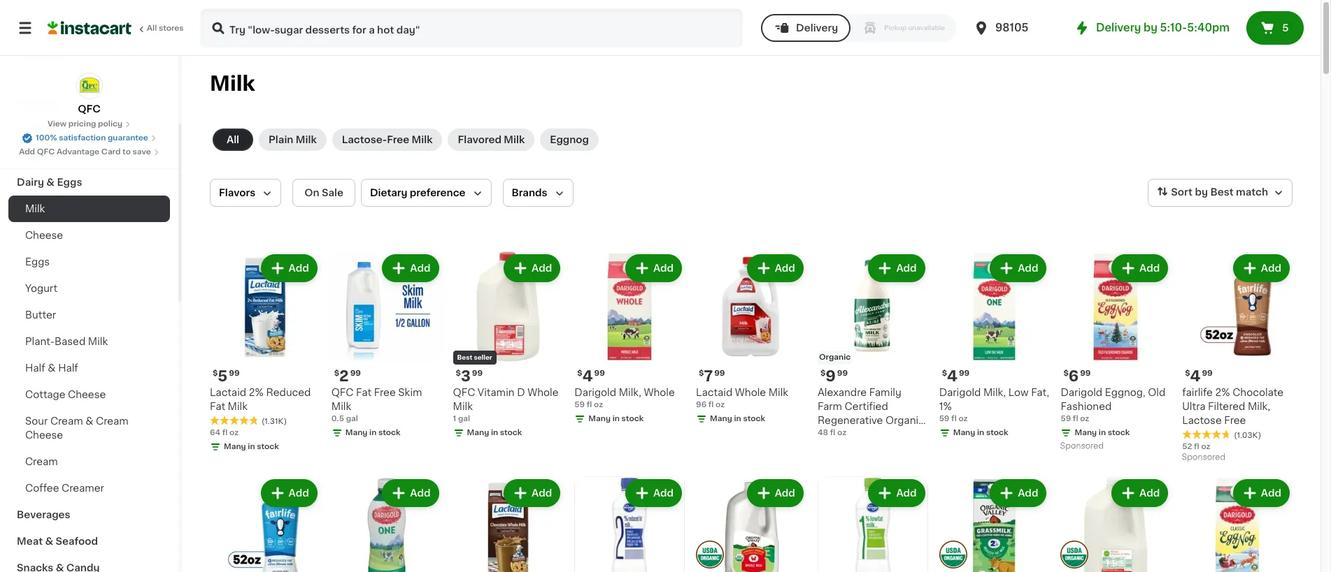 Task type: vqa. For each thing, say whether or not it's contained in the screenshot.
Half & Half Link
yes



Task type: describe. For each thing, give the bounding box(es) containing it.
best for best match
[[1210, 188, 1233, 197]]

product group containing 3
[[453, 252, 563, 442]]

99 for qfc fat free skim milk
[[350, 370, 361, 378]]

best for best seller
[[457, 354, 472, 361]]

many in stock for skim
[[345, 429, 401, 437]]

product group containing 2
[[331, 252, 442, 442]]

$ for lactaid 2% reduced fat milk
[[213, 370, 218, 378]]

lactaid 2% reduced fat milk
[[210, 388, 311, 412]]

all for all stores
[[147, 24, 157, 32]]

Best match Sort by field
[[1148, 179, 1293, 207]]

fairlife 2% chocolate ultra filtered milk, lactose free
[[1182, 388, 1284, 426]]

milk inside lactaid 2% reduced fat milk
[[228, 402, 248, 412]]

butter
[[25, 311, 56, 320]]

milk, inside "fairlife 2% chocolate ultra filtered milk, lactose free"
[[1248, 402, 1270, 412]]

delivery for delivery
[[796, 23, 838, 33]]

plant-based milk
[[25, 337, 108, 347]]

many in stock down the 64 fl oz
[[224, 443, 279, 451]]

many for lactaid whole milk
[[710, 415, 732, 423]]

half & half link
[[8, 355, 170, 382]]

plant-
[[25, 337, 54, 347]]

99 for darigold milk, whole
[[594, 370, 605, 378]]

guarantee
[[108, 134, 148, 142]]

64 fl oz
[[210, 429, 239, 437]]

cream link
[[8, 449, 170, 476]]

flavored milk link
[[448, 129, 535, 151]]

99 for darigold eggnog, old fashioned
[[1080, 370, 1091, 378]]

dairy & eggs link
[[8, 169, 170, 196]]

& for eggs
[[46, 178, 55, 187]]

oz inside the 'darigold milk, low fat, 1% 59 fl oz'
[[959, 415, 968, 423]]

skim
[[398, 388, 422, 398]]

product group containing 7
[[696, 252, 806, 428]]

$ 7 99
[[699, 369, 725, 384]]

5:40pm
[[1187, 22, 1230, 33]]

100% satisfaction guarantee button
[[22, 130, 157, 144]]

match
[[1236, 188, 1268, 197]]

$ for alexandre family farm certified regenerative organic a2/a2 100% grass-fed milk
[[820, 370, 825, 378]]

whole inside darigold milk, whole 59 fl oz
[[644, 388, 675, 398]]

5:10-
[[1160, 22, 1187, 33]]

qfc fat free skim milk 0.5 gal
[[331, 388, 422, 423]]

$ for darigold milk, whole
[[577, 370, 582, 378]]

4 for fairlife 2% chocolate ultra filtered milk, lactose free
[[1190, 369, 1201, 384]]

milk inside qfc fat free skim milk 0.5 gal
[[331, 402, 351, 412]]

99 for qfc vitamin d whole milk
[[472, 370, 483, 378]]

98105 button
[[973, 8, 1057, 48]]

many in stock for whole
[[467, 429, 522, 437]]

item badge image
[[939, 541, 967, 569]]

reduced
[[266, 388, 311, 398]]

satisfaction
[[59, 134, 106, 142]]

darigold for fl
[[574, 388, 616, 398]]

many for darigold milk, whole
[[588, 415, 611, 423]]

thanksgiving
[[17, 124, 84, 134]]

gal for 2
[[346, 415, 358, 423]]

stock down (1.31k)
[[257, 443, 279, 451]]

coffee creamer
[[25, 484, 104, 494]]

fat inside qfc fat free skim milk 0.5 gal
[[356, 388, 371, 398]]

6
[[1069, 369, 1079, 384]]

in down lactaid 2% reduced fat milk
[[248, 443, 255, 451]]

best seller
[[457, 354, 492, 361]]

99 for lactaid 2% reduced fat milk
[[229, 370, 240, 378]]

preference
[[410, 188, 465, 198]]

sort
[[1171, 188, 1193, 197]]

stock for low
[[986, 429, 1008, 437]]

$ 6 99
[[1063, 369, 1091, 384]]

eggnog,
[[1105, 388, 1145, 398]]

save
[[133, 148, 151, 156]]

1 vertical spatial eggs
[[25, 257, 50, 267]]

lactose-free milk
[[342, 135, 433, 145]]

2% for 4
[[1215, 388, 1230, 398]]

eggnog link
[[540, 129, 599, 151]]

sale
[[322, 188, 343, 198]]

qfc vitamin d whole milk 1 gal
[[453, 388, 558, 423]]

$ 4 99 for fairlife 2% chocolate ultra filtered milk, lactose free
[[1185, 369, 1213, 384]]

$ for darigold eggnog, old fashioned
[[1063, 370, 1069, 378]]

fat inside lactaid 2% reduced fat milk
[[210, 402, 225, 412]]

a2/a2
[[818, 430, 847, 440]]

dietary preference button
[[361, 179, 491, 207]]

2 half from the left
[[58, 364, 78, 373]]

$ 4 99 for darigold milk, whole
[[577, 369, 605, 384]]

darigold for 59
[[1061, 388, 1102, 398]]

cottage
[[25, 390, 65, 400]]

darigold milk, whole 59 fl oz
[[574, 388, 675, 409]]

policy
[[98, 120, 122, 128]]

sponsored badge image for 4
[[1182, 454, 1224, 462]]

beverages
[[17, 511, 70, 520]]

beverages link
[[8, 502, 170, 529]]

qfc for qfc vitamin d whole milk 1 gal
[[453, 388, 475, 398]]

1%
[[939, 402, 952, 412]]

(1.03k)
[[1234, 432, 1261, 440]]

on sale button
[[293, 179, 355, 207]]

eggnog
[[550, 135, 589, 145]]

many down the 64 fl oz
[[224, 443, 246, 451]]

$ for qfc fat free skim milk
[[334, 370, 339, 378]]

lactose-
[[342, 135, 387, 145]]

& for half
[[48, 364, 56, 373]]

stock for free
[[378, 429, 401, 437]]

52 fl oz
[[1182, 443, 1210, 451]]

many for qfc vitamin d whole milk
[[467, 429, 489, 437]]

to
[[122, 148, 131, 156]]

plain
[[269, 135, 293, 145]]

$ 4 99 for darigold milk, low fat, 1%
[[942, 369, 970, 384]]

brands button
[[503, 179, 573, 207]]

best match
[[1210, 188, 1268, 197]]

0.5
[[331, 415, 344, 423]]

creamer
[[62, 484, 104, 494]]

52
[[1182, 443, 1192, 451]]

many for qfc fat free skim milk
[[345, 429, 368, 437]]

vitamin
[[478, 388, 514, 398]]

98105
[[995, 22, 1028, 33]]

service type group
[[761, 14, 956, 42]]

yogurt link
[[8, 276, 170, 302]]

plain milk
[[269, 135, 317, 145]]

fed
[[911, 430, 928, 440]]

0 vertical spatial cheese
[[25, 231, 63, 241]]

100% inside alexandre family farm certified regenerative organic a2/a2 100% grass-fed milk
[[850, 430, 876, 440]]

flavors button
[[210, 179, 281, 207]]

by for delivery
[[1144, 22, 1158, 33]]

7
[[704, 369, 713, 384]]

sour cream & cream cheese link
[[8, 408, 170, 449]]

99 for darigold milk, low fat, 1%
[[959, 370, 970, 378]]

99 for lactaid whole milk
[[714, 370, 725, 378]]

dairy & eggs
[[17, 178, 82, 187]]

whole inside qfc vitamin d whole milk 1 gal
[[527, 388, 558, 398]]

filtered
[[1208, 402, 1245, 412]]

oz inside "darigold eggnog, old fashioned 59 fl oz"
[[1080, 415, 1089, 423]]

delivery by 5:10-5:40pm link
[[1074, 20, 1230, 36]]

96
[[696, 401, 707, 409]]

oz inside lactaid whole milk 96 fl oz
[[716, 401, 725, 409]]

certified
[[845, 402, 888, 412]]

meat
[[17, 537, 43, 547]]

many in stock for 59
[[588, 415, 644, 423]]

$ for fairlife 2% chocolate ultra filtered milk, lactose free
[[1185, 370, 1190, 378]]

oz inside darigold milk, whole 59 fl oz
[[594, 401, 603, 409]]

meat & seafood link
[[8, 529, 170, 555]]

regenerative
[[818, 416, 883, 426]]

99 for alexandre family farm certified regenerative organic a2/a2 100% grass-fed milk
[[837, 370, 848, 378]]

on sale
[[304, 188, 343, 198]]

grass-
[[879, 430, 911, 440]]

$ 2 99
[[334, 369, 361, 384]]

lists
[[39, 48, 63, 58]]

fl inside darigold milk, whole 59 fl oz
[[587, 401, 592, 409]]

instacart logo image
[[48, 20, 131, 36]]

alexandre family farm certified regenerative organic a2/a2 100% grass-fed milk
[[818, 388, 928, 454]]

5 inside button
[[1282, 23, 1289, 33]]

lactaid whole milk 96 fl oz
[[696, 388, 788, 409]]

$ for lactaid whole milk
[[699, 370, 704, 378]]

chocolate
[[1233, 388, 1284, 398]]

seller
[[474, 354, 492, 361]]

qfc logo image
[[76, 73, 102, 99]]

gal for 3
[[458, 415, 470, 423]]

darigold for 1%
[[939, 388, 981, 398]]



Task type: locate. For each thing, give the bounding box(es) containing it.
by inside best match sort by field
[[1195, 188, 1208, 197]]

darigold inside "darigold eggnog, old fashioned 59 fl oz"
[[1061, 388, 1102, 398]]

flavored milk
[[458, 135, 525, 145]]

1 darigold from the left
[[574, 388, 616, 398]]

1 vertical spatial fat
[[210, 402, 225, 412]]

organic inside alexandre family farm certified regenerative organic a2/a2 100% grass-fed milk
[[885, 416, 925, 426]]

2% inside lactaid 2% reduced fat milk
[[249, 388, 264, 398]]

1 horizontal spatial whole
[[644, 388, 675, 398]]

many in stock for 96
[[710, 415, 765, 423]]

99 up lactaid 2% reduced fat milk
[[229, 370, 240, 378]]

milk, for whole
[[619, 388, 641, 398]]

qfc link
[[76, 73, 102, 116]]

all inside all link
[[227, 135, 239, 145]]

99 right 7
[[714, 370, 725, 378]]

free down 'filtered'
[[1224, 416, 1246, 426]]

eggs up yogurt
[[25, 257, 50, 267]]

stock down lactaid whole milk 96 fl oz
[[743, 415, 765, 423]]

1 horizontal spatial lactaid
[[696, 388, 732, 398]]

many in stock down "darigold eggnog, old fashioned 59 fl oz"
[[1075, 429, 1130, 437]]

gal inside qfc fat free skim milk 0.5 gal
[[346, 415, 358, 423]]

many in stock down qfc vitamin d whole milk 1 gal
[[467, 429, 522, 437]]

brands
[[512, 188, 547, 198]]

2 item badge image from the left
[[1061, 541, 1089, 569]]

99 inside '$ 9 99'
[[837, 370, 848, 378]]

milk, for low
[[983, 388, 1006, 398]]

coffee creamer link
[[8, 476, 170, 502]]

1 horizontal spatial darigold
[[939, 388, 981, 398]]

99 inside $ 2 99
[[350, 370, 361, 378]]

0 vertical spatial by
[[1144, 22, 1158, 33]]

1 2% from the left
[[249, 388, 264, 398]]

sponsored badge image down fashioned
[[1061, 443, 1103, 451]]

1 horizontal spatial 2%
[[1215, 388, 1230, 398]]

stock for d
[[500, 429, 522, 437]]

gal
[[346, 415, 358, 423], [458, 415, 470, 423]]

many for darigold milk, low fat, 1%
[[953, 429, 975, 437]]

0 vertical spatial 100%
[[36, 134, 57, 142]]

stock down "darigold eggnog, old fashioned 59 fl oz"
[[1108, 429, 1130, 437]]

in for fashioned
[[1099, 429, 1106, 437]]

item badge image
[[696, 541, 724, 569], [1061, 541, 1089, 569]]

lists link
[[8, 39, 170, 67]]

product group containing 5
[[210, 252, 320, 456]]

9
[[825, 369, 836, 384]]

1 lactaid from the left
[[210, 388, 246, 398]]

many for darigold eggnog, old fashioned
[[1075, 429, 1097, 437]]

4 for darigold milk, whole
[[582, 369, 593, 384]]

99 up the fairlife
[[1202, 370, 1213, 378]]

gal inside qfc vitamin d whole milk 1 gal
[[458, 415, 470, 423]]

& down the cottage cheese link
[[85, 417, 93, 427]]

$ up fashioned
[[1063, 370, 1069, 378]]

lactaid inside lactaid whole milk 96 fl oz
[[696, 388, 732, 398]]

dairy
[[17, 178, 44, 187]]

2% left reduced
[[249, 388, 264, 398]]

4 99 from the left
[[472, 370, 483, 378]]

many in stock for fat,
[[953, 429, 1008, 437]]

many in stock for fashioned
[[1075, 429, 1130, 437]]

1 vertical spatial sponsored badge image
[[1182, 454, 1224, 462]]

eggs down advantage
[[57, 178, 82, 187]]

1 horizontal spatial gal
[[458, 415, 470, 423]]

yogurt
[[25, 284, 57, 294]]

dietary preference
[[370, 188, 465, 198]]

64
[[210, 429, 220, 437]]

1 horizontal spatial $ 4 99
[[942, 369, 970, 384]]

$ up alexandre on the right of page
[[820, 370, 825, 378]]

many in stock down the 'darigold milk, low fat, 1% 59 fl oz' at the bottom right of the page
[[953, 429, 1008, 437]]

1 vertical spatial cheese
[[68, 390, 106, 400]]

9 99 from the left
[[1202, 370, 1213, 378]]

stock down qfc fat free skim milk 0.5 gal
[[378, 429, 401, 437]]

best left seller
[[457, 354, 472, 361]]

None search field
[[200, 8, 743, 48]]

in down qfc fat free skim milk 0.5 gal
[[369, 429, 377, 437]]

1 horizontal spatial fat
[[356, 388, 371, 398]]

99 inside $ 7 99
[[714, 370, 725, 378]]

99 right 3
[[472, 370, 483, 378]]

add
[[19, 148, 35, 156], [289, 264, 309, 273], [410, 264, 431, 273], [532, 264, 552, 273], [653, 264, 674, 273], [775, 264, 795, 273], [896, 264, 917, 273], [1018, 264, 1038, 273], [1139, 264, 1160, 273], [1261, 264, 1281, 273], [289, 489, 309, 499], [410, 489, 431, 499], [532, 489, 552, 499], [653, 489, 674, 499], [775, 489, 795, 499], [896, 489, 917, 499], [1018, 489, 1038, 499], [1139, 489, 1160, 499], [1261, 489, 1281, 499]]

59 inside the 'darigold milk, low fat, 1% 59 fl oz'
[[939, 415, 949, 423]]

2 whole from the left
[[527, 388, 558, 398]]

cheese down sour
[[25, 431, 63, 441]]

0 horizontal spatial delivery
[[796, 23, 838, 33]]

&
[[46, 178, 55, 187], [48, 364, 56, 373], [85, 417, 93, 427], [45, 537, 53, 547]]

3 darigold from the left
[[1061, 388, 1102, 398]]

2 99 from the left
[[714, 370, 725, 378]]

Search field
[[201, 10, 741, 46]]

delivery by 5:10-5:40pm
[[1096, 22, 1230, 33]]

in down the 'darigold milk, low fat, 1% 59 fl oz' at the bottom right of the page
[[977, 429, 984, 437]]

1 horizontal spatial by
[[1195, 188, 1208, 197]]

0 horizontal spatial item badge image
[[696, 541, 724, 569]]

0 horizontal spatial 5
[[218, 369, 228, 384]]

100% inside button
[[36, 134, 57, 142]]

& right meat
[[45, 537, 53, 547]]

cheese inside sour cream & cream cheese
[[25, 431, 63, 441]]

view pricing policy link
[[47, 119, 131, 130]]

1 gal from the left
[[346, 415, 358, 423]]

1 vertical spatial 5
[[218, 369, 228, 384]]

qfc inside qfc vitamin d whole milk 1 gal
[[453, 388, 475, 398]]

4 up the fairlife
[[1190, 369, 1201, 384]]

cream
[[50, 417, 83, 427], [96, 417, 128, 427], [25, 457, 58, 467]]

half & half
[[25, 364, 78, 373]]

1 vertical spatial all
[[227, 135, 239, 145]]

milk inside alexandre family farm certified regenerative organic a2/a2 100% grass-fed milk
[[818, 444, 837, 454]]

3 $ from the left
[[334, 370, 339, 378]]

0 horizontal spatial 2%
[[249, 388, 264, 398]]

milk, inside darigold milk, whole 59 fl oz
[[619, 388, 641, 398]]

product group containing 9
[[818, 252, 928, 454]]

$ 4 99 up darigold milk, whole 59 fl oz
[[577, 369, 605, 384]]

family
[[869, 388, 901, 398]]

1 vertical spatial organic
[[885, 416, 925, 426]]

1 99 from the left
[[229, 370, 240, 378]]

in down lactaid whole milk 96 fl oz
[[734, 415, 741, 423]]

& right dairy
[[46, 178, 55, 187]]

3 $ 4 99 from the left
[[1185, 369, 1213, 384]]

0 horizontal spatial lactaid
[[210, 388, 246, 398]]

fat down $ 2 99
[[356, 388, 371, 398]]

2%
[[249, 388, 264, 398], [1215, 388, 1230, 398]]

$ 5 99
[[213, 369, 240, 384]]

1 horizontal spatial item badge image
[[1061, 541, 1089, 569]]

5 button
[[1246, 11, 1304, 45]]

darigold inside darigold milk, whole 59 fl oz
[[574, 388, 616, 398]]

stock down the 'darigold milk, low fat, 1% 59 fl oz' at the bottom right of the page
[[986, 429, 1008, 437]]

0 horizontal spatial 59
[[574, 401, 585, 409]]

& for seafood
[[45, 537, 53, 547]]

milk link
[[8, 196, 170, 222]]

fl
[[708, 401, 714, 409], [587, 401, 592, 409], [951, 415, 957, 423], [1073, 415, 1078, 423], [222, 429, 228, 437], [830, 429, 835, 437], [1194, 443, 1199, 451]]

darigold eggnog, old fashioned 59 fl oz
[[1061, 388, 1165, 423]]

stock for old
[[1108, 429, 1130, 437]]

produce link
[[8, 143, 170, 169]]

100% down regenerative
[[850, 430, 876, 440]]

half down plant-
[[25, 364, 45, 373]]

cream down the cottage cheese link
[[96, 417, 128, 427]]

plant-based milk link
[[8, 329, 170, 355]]

seafood
[[56, 537, 98, 547]]

qfc up the 'view pricing policy' link
[[78, 104, 101, 114]]

1 horizontal spatial organic
[[885, 416, 925, 426]]

flavors
[[219, 188, 255, 198]]

2 4 from the left
[[947, 369, 957, 384]]

half
[[25, 364, 45, 373], [58, 364, 78, 373]]

0 horizontal spatial gal
[[346, 415, 358, 423]]

lactaid
[[210, 388, 246, 398], [696, 388, 732, 398]]

fl inside lactaid whole milk 96 fl oz
[[708, 401, 714, 409]]

d
[[517, 388, 525, 398]]

0 horizontal spatial all
[[147, 24, 157, 32]]

0 horizontal spatial $ 4 99
[[577, 369, 605, 384]]

low
[[1008, 388, 1029, 398]]

milk inside lactaid whole milk 96 fl oz
[[768, 388, 788, 398]]

0 horizontal spatial 4
[[582, 369, 593, 384]]

99 inside $ 3 99
[[472, 370, 483, 378]]

0 horizontal spatial fat
[[210, 402, 225, 412]]

lactaid down $ 7 99 on the right bottom of page
[[696, 388, 732, 398]]

many in stock down lactaid whole milk 96 fl oz
[[710, 415, 765, 423]]

card
[[101, 148, 121, 156]]

99 inside $ 6 99
[[1080, 370, 1091, 378]]

all left plain on the top of page
[[227, 135, 239, 145]]

& inside sour cream & cream cheese
[[85, 417, 93, 427]]

sponsored badge image for 6
[[1061, 443, 1103, 451]]

8 $ from the left
[[1063, 370, 1069, 378]]

based
[[54, 337, 86, 347]]

0 horizontal spatial sponsored badge image
[[1061, 443, 1103, 451]]

$ inside $ 7 99
[[699, 370, 704, 378]]

2 vertical spatial free
[[1224, 416, 1246, 426]]

1 whole from the left
[[735, 388, 766, 398]]

3 99 from the left
[[350, 370, 361, 378]]

qfc inside qfc fat free skim milk 0.5 gal
[[331, 388, 354, 398]]

$ inside $ 3 99
[[456, 370, 461, 378]]

1 vertical spatial free
[[374, 388, 396, 398]]

fl inside "darigold eggnog, old fashioned 59 fl oz"
[[1073, 415, 1078, 423]]

0 vertical spatial sponsored badge image
[[1061, 443, 1103, 451]]

99 for fairlife 2% chocolate ultra filtered milk, lactose free
[[1202, 370, 1213, 378]]

$ 4 99 up the fairlife
[[1185, 369, 1213, 384]]

0 horizontal spatial milk,
[[619, 388, 641, 398]]

in down qfc vitamin d whole milk 1 gal
[[491, 429, 498, 437]]

in for 59
[[612, 415, 620, 423]]

all inside the all stores link
[[147, 24, 157, 32]]

delivery
[[1096, 22, 1141, 33], [796, 23, 838, 33]]

by left 5:10-
[[1144, 22, 1158, 33]]

1 horizontal spatial sponsored badge image
[[1182, 454, 1224, 462]]

dietary
[[370, 188, 407, 198]]

on
[[304, 188, 319, 198]]

0 horizontal spatial organic
[[819, 354, 851, 361]]

0 horizontal spatial 100%
[[36, 134, 57, 142]]

4 up 1%
[[947, 369, 957, 384]]

cottage cheese link
[[8, 382, 170, 408]]

cottage cheese
[[25, 390, 106, 400]]

milk inside "link"
[[504, 135, 525, 145]]

100% down view
[[36, 134, 57, 142]]

organic up '$ 9 99'
[[819, 354, 851, 361]]

many down lactaid whole milk 96 fl oz
[[710, 415, 732, 423]]

1 4 from the left
[[582, 369, 593, 384]]

product group
[[210, 252, 320, 456], [331, 252, 442, 442], [453, 252, 563, 442], [574, 252, 685, 428], [696, 252, 806, 428], [818, 252, 928, 454], [939, 252, 1049, 442], [1061, 252, 1171, 454], [1182, 252, 1293, 466], [210, 477, 320, 573], [331, 477, 442, 573], [453, 477, 563, 573], [574, 477, 685, 573], [696, 477, 806, 573], [818, 477, 928, 573], [939, 477, 1049, 573], [1061, 477, 1171, 573], [1182, 477, 1293, 573]]

sour cream & cream cheese
[[25, 417, 128, 441]]

half down plant-based milk
[[58, 364, 78, 373]]

1 vertical spatial by
[[1195, 188, 1208, 197]]

2 horizontal spatial whole
[[735, 388, 766, 398]]

100% satisfaction guarantee
[[36, 134, 148, 142]]

2% for 5
[[249, 388, 264, 398]]

0 horizontal spatial darigold
[[574, 388, 616, 398]]

stock down qfc vitamin d whole milk 1 gal
[[500, 429, 522, 437]]

$ up 1%
[[942, 370, 947, 378]]

99 up the 'darigold milk, low fat, 1% 59 fl oz' at the bottom right of the page
[[959, 370, 970, 378]]

in
[[734, 415, 741, 423], [612, 415, 620, 423], [369, 429, 377, 437], [491, 429, 498, 437], [977, 429, 984, 437], [1099, 429, 1106, 437], [248, 443, 255, 451]]

2 vertical spatial cheese
[[25, 431, 63, 441]]

milk, inside the 'darigold milk, low fat, 1% 59 fl oz'
[[983, 388, 1006, 398]]

$ up 96
[[699, 370, 704, 378]]

1 $ 4 99 from the left
[[577, 369, 605, 384]]

add button
[[262, 256, 316, 281], [384, 256, 438, 281], [505, 256, 559, 281], [627, 256, 681, 281], [748, 256, 802, 281], [870, 256, 924, 281], [991, 256, 1045, 281], [1113, 256, 1167, 281], [1234, 256, 1288, 281], [262, 481, 316, 506], [384, 481, 438, 506], [505, 481, 559, 506], [627, 481, 681, 506], [748, 481, 802, 506], [870, 481, 924, 506], [991, 481, 1045, 506], [1113, 481, 1167, 506], [1234, 481, 1288, 506]]

0 horizontal spatial by
[[1144, 22, 1158, 33]]

0 vertical spatial best
[[1210, 188, 1233, 197]]

1 horizontal spatial 4
[[947, 369, 957, 384]]

whole inside lactaid whole milk 96 fl oz
[[735, 388, 766, 398]]

$ down best seller
[[456, 370, 461, 378]]

59 inside "darigold eggnog, old fashioned 59 fl oz"
[[1061, 415, 1071, 423]]

2 darigold from the left
[[939, 388, 981, 398]]

2 $ from the left
[[699, 370, 704, 378]]

1 horizontal spatial 5
[[1282, 23, 1289, 33]]

1 half from the left
[[25, 364, 45, 373]]

$ up 0.5
[[334, 370, 339, 378]]

0 horizontal spatial whole
[[527, 388, 558, 398]]

$ 4 99 up 1%
[[942, 369, 970, 384]]

free left skim
[[374, 388, 396, 398]]

all stores
[[147, 24, 184, 32]]

by for sort
[[1195, 188, 1208, 197]]

$ for qfc vitamin d whole milk
[[456, 370, 461, 378]]

sponsored badge image down 52 fl oz
[[1182, 454, 1224, 462]]

qfc for qfc
[[78, 104, 101, 114]]

5 $ from the left
[[577, 370, 582, 378]]

2 gal from the left
[[458, 415, 470, 423]]

$ inside $ 2 99
[[334, 370, 339, 378]]

advantage
[[57, 148, 99, 156]]

2% up 'filtered'
[[1215, 388, 1230, 398]]

1 horizontal spatial best
[[1210, 188, 1233, 197]]

best inside "product" group
[[457, 354, 472, 361]]

99 right the "2"
[[350, 370, 361, 378]]

1 horizontal spatial milk,
[[983, 388, 1006, 398]]

in down "darigold eggnog, old fashioned 59 fl oz"
[[1099, 429, 1106, 437]]

$ inside $ 6 99
[[1063, 370, 1069, 378]]

milk inside qfc vitamin d whole milk 1 gal
[[453, 402, 473, 412]]

$ inside '$ 9 99'
[[820, 370, 825, 378]]

all for all
[[227, 135, 239, 145]]

darigold inside the 'darigold milk, low fat, 1% 59 fl oz'
[[939, 388, 981, 398]]

2 lactaid from the left
[[696, 388, 732, 398]]

delivery button
[[761, 14, 851, 42]]

99 inside $ 5 99
[[229, 370, 240, 378]]

many in stock down darigold milk, whole 59 fl oz
[[588, 415, 644, 423]]

delivery for delivery by 5:10-5:40pm
[[1096, 22, 1141, 33]]

qfc down the "2"
[[331, 388, 354, 398]]

gal right 1
[[458, 415, 470, 423]]

lactose
[[1182, 416, 1222, 426]]

lactaid inside lactaid 2% reduced fat milk
[[210, 388, 246, 398]]

1 horizontal spatial 59
[[939, 415, 949, 423]]

qfc for qfc fat free skim milk 0.5 gal
[[331, 388, 354, 398]]

many down qfc fat free skim milk 0.5 gal
[[345, 429, 368, 437]]

in for 96
[[734, 415, 741, 423]]

0 vertical spatial fat
[[356, 388, 371, 398]]

fashioned
[[1061, 402, 1112, 412]]

99
[[229, 370, 240, 378], [714, 370, 725, 378], [350, 370, 361, 378], [472, 370, 483, 378], [594, 370, 605, 378], [837, 370, 848, 378], [959, 370, 970, 378], [1080, 370, 1091, 378], [1202, 370, 1213, 378]]

in for fat,
[[977, 429, 984, 437]]

99 right the 9
[[837, 370, 848, 378]]

& up cottage
[[48, 364, 56, 373]]

2 horizontal spatial $ 4 99
[[1185, 369, 1213, 384]]

add qfc advantage card to save
[[19, 148, 151, 156]]

lactose-free milk link
[[332, 129, 442, 151]]

4 up darigold milk, whole 59 fl oz
[[582, 369, 593, 384]]

lactaid down $ 5 99
[[210, 388, 246, 398]]

1 $ from the left
[[213, 370, 218, 378]]

in down darigold milk, whole 59 fl oz
[[612, 415, 620, 423]]

fl inside the 'darigold milk, low fat, 1% 59 fl oz'
[[951, 415, 957, 423]]

cheese down half & half link
[[68, 390, 106, 400]]

0 horizontal spatial half
[[25, 364, 45, 373]]

99 up darigold milk, whole 59 fl oz
[[594, 370, 605, 378]]

best left match
[[1210, 188, 1233, 197]]

sponsored badge image inside "product" group
[[1061, 443, 1103, 451]]

fat up 64
[[210, 402, 225, 412]]

1 horizontal spatial delivery
[[1096, 22, 1141, 33]]

product group containing 6
[[1061, 252, 1171, 454]]

0 vertical spatial free
[[387, 135, 409, 145]]

$ up darigold milk, whole 59 fl oz
[[577, 370, 582, 378]]

3 4 from the left
[[1190, 369, 1201, 384]]

qfc down the 'thanksgiving'
[[37, 148, 55, 156]]

$ up lactaid 2% reduced fat milk
[[213, 370, 218, 378]]

many down the 'darigold milk, low fat, 1% 59 fl oz' at the bottom right of the page
[[953, 429, 975, 437]]

3 whole from the left
[[644, 388, 675, 398]]

many in stock down qfc fat free skim milk 0.5 gal
[[345, 429, 401, 437]]

2 2% from the left
[[1215, 388, 1230, 398]]

many down fashioned
[[1075, 429, 1097, 437]]

1 item badge image from the left
[[696, 541, 724, 569]]

qfc down 3
[[453, 388, 475, 398]]

cream up coffee
[[25, 457, 58, 467]]

delivery inside button
[[796, 23, 838, 33]]

7 99 from the left
[[959, 370, 970, 378]]

2 horizontal spatial 4
[[1190, 369, 1201, 384]]

0 vertical spatial eggs
[[57, 178, 82, 187]]

1 horizontal spatial all
[[227, 135, 239, 145]]

$ inside $ 5 99
[[213, 370, 218, 378]]

$ up the fairlife
[[1185, 370, 1190, 378]]

eggs link
[[8, 249, 170, 276]]

stock for whole
[[622, 415, 644, 423]]

many in stock
[[710, 415, 765, 423], [588, 415, 644, 423], [345, 429, 401, 437], [467, 429, 522, 437], [953, 429, 1008, 437], [1075, 429, 1130, 437], [224, 443, 279, 451]]

cream down "cottage cheese"
[[50, 417, 83, 427]]

5 inside "product" group
[[218, 369, 228, 384]]

9 $ from the left
[[1185, 370, 1190, 378]]

4 for darigold milk, low fat, 1%
[[947, 369, 957, 384]]

2 horizontal spatial 59
[[1061, 415, 1071, 423]]

4
[[582, 369, 593, 384], [947, 369, 957, 384], [1190, 369, 1201, 384]]

produce
[[17, 151, 59, 161]]

milk
[[210, 73, 255, 94], [296, 135, 317, 145], [412, 135, 433, 145], [504, 135, 525, 145], [25, 204, 45, 214], [88, 337, 108, 347], [768, 388, 788, 398], [228, 402, 248, 412], [331, 402, 351, 412], [453, 402, 473, 412], [818, 444, 837, 454]]

0 vertical spatial 5
[[1282, 23, 1289, 33]]

many down darigold milk, whole 59 fl oz
[[588, 415, 611, 423]]

48
[[818, 429, 828, 437]]

in for whole
[[491, 429, 498, 437]]

6 $ from the left
[[820, 370, 825, 378]]

7 $ from the left
[[942, 370, 947, 378]]

view pricing policy
[[47, 120, 122, 128]]

stock for milk
[[743, 415, 765, 423]]

2% inside "fairlife 2% chocolate ultra filtered milk, lactose free"
[[1215, 388, 1230, 398]]

$ 3 99
[[456, 369, 483, 384]]

0 vertical spatial all
[[147, 24, 157, 32]]

old
[[1148, 388, 1165, 398]]

8 99 from the left
[[1080, 370, 1091, 378]]

thanksgiving link
[[8, 116, 170, 143]]

2 horizontal spatial darigold
[[1061, 388, 1102, 398]]

99 right 6
[[1080, 370, 1091, 378]]

0 vertical spatial organic
[[819, 354, 851, 361]]

2 horizontal spatial milk,
[[1248, 402, 1270, 412]]

by inside delivery by 5:10-5:40pm link
[[1144, 22, 1158, 33]]

6 99 from the left
[[837, 370, 848, 378]]

by right sort on the right top of page
[[1195, 188, 1208, 197]]

fat,
[[1031, 388, 1049, 398]]

all left stores
[[147, 24, 157, 32]]

free inside qfc fat free skim milk 0.5 gal
[[374, 388, 396, 398]]

1 vertical spatial 100%
[[850, 430, 876, 440]]

$ for darigold milk, low fat, 1%
[[942, 370, 947, 378]]

1 horizontal spatial half
[[58, 364, 78, 373]]

organic up 'grass-'
[[885, 416, 925, 426]]

many down qfc vitamin d whole milk 1 gal
[[467, 429, 489, 437]]

free inside "fairlife 2% chocolate ultra filtered milk, lactose free"
[[1224, 416, 1246, 426]]

gal right 0.5
[[346, 415, 358, 423]]

59 inside darigold milk, whole 59 fl oz
[[574, 401, 585, 409]]

0 horizontal spatial eggs
[[25, 257, 50, 267]]

lactaid for fl
[[696, 388, 732, 398]]

best inside best match sort by field
[[1210, 188, 1233, 197]]

1 vertical spatial best
[[457, 354, 472, 361]]

5 99 from the left
[[594, 370, 605, 378]]

$ 4 99
[[577, 369, 605, 384], [942, 369, 970, 384], [1185, 369, 1213, 384]]

free up the dietary
[[387, 135, 409, 145]]

1 horizontal spatial eggs
[[57, 178, 82, 187]]

stock down darigold milk, whole 59 fl oz
[[622, 415, 644, 423]]

0 horizontal spatial best
[[457, 354, 472, 361]]

4 $ from the left
[[456, 370, 461, 378]]

$
[[213, 370, 218, 378], [699, 370, 704, 378], [334, 370, 339, 378], [456, 370, 461, 378], [577, 370, 582, 378], [820, 370, 825, 378], [942, 370, 947, 378], [1063, 370, 1069, 378], [1185, 370, 1190, 378]]

2 $ 4 99 from the left
[[942, 369, 970, 384]]

in for skim
[[369, 429, 377, 437]]

lactaid for milk
[[210, 388, 246, 398]]

fat
[[356, 388, 371, 398], [210, 402, 225, 412]]

cheese down milk link
[[25, 231, 63, 241]]

sponsored badge image
[[1061, 443, 1103, 451], [1182, 454, 1224, 462]]

plain milk link
[[259, 129, 326, 151]]

1 horizontal spatial 100%
[[850, 430, 876, 440]]

by
[[1144, 22, 1158, 33], [1195, 188, 1208, 197]]



